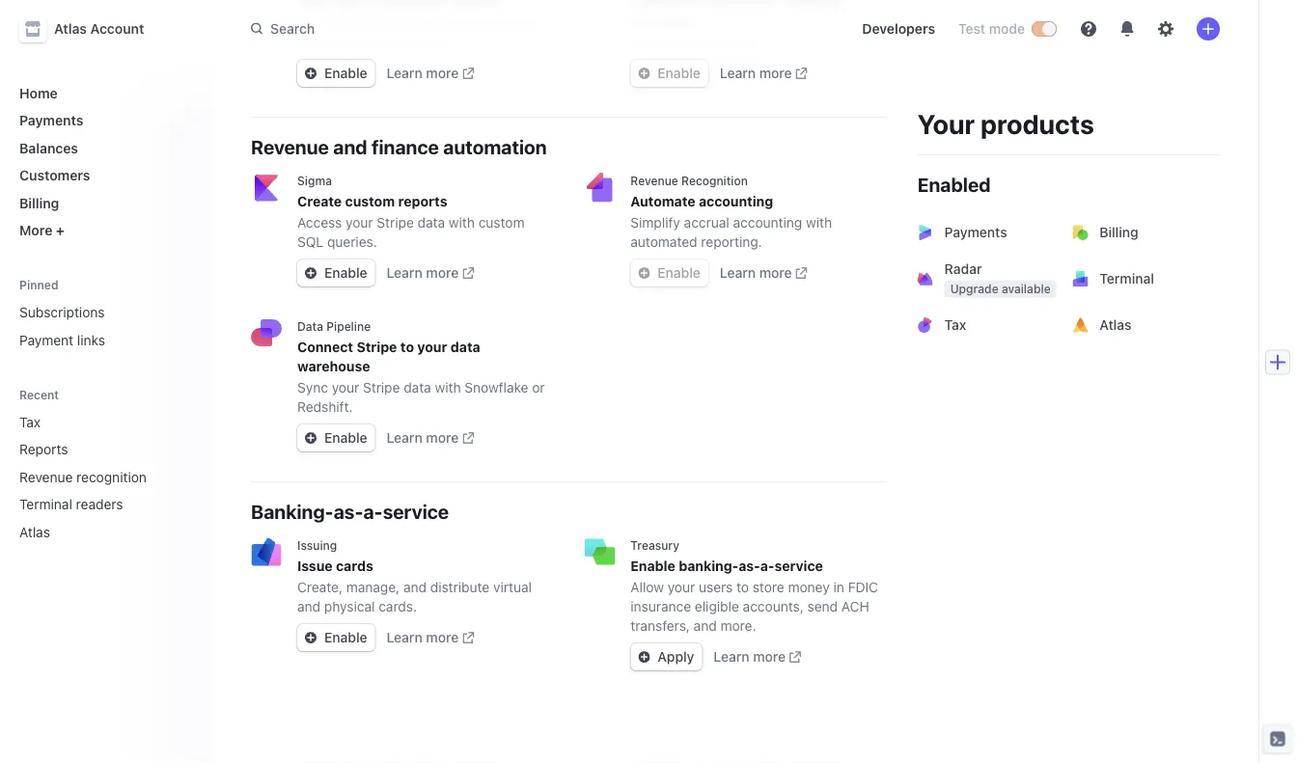 Task type: vqa. For each thing, say whether or not it's contained in the screenshot.
the Atlas in ATLAS ACCOUNT button
yes



Task type: describe. For each thing, give the bounding box(es) containing it.
enabled
[[918, 173, 991, 196]]

0 horizontal spatial as-
[[334, 500, 364, 523]]

developers link
[[855, 14, 944, 44]]

customers
[[19, 168, 90, 183]]

learn down fraudsters.
[[387, 65, 423, 81]]

subscriptions
[[19, 305, 105, 321]]

issue
[[297, 559, 333, 575]]

data inside sigma create custom reports access your stripe data with custom sql queries.
[[418, 215, 445, 231]]

1 horizontal spatial billing link
[[1062, 210, 1221, 256]]

as- inside treasury enable banking-as-a-service allow your users to store money in fdic insurance eligible accounts, send ach transfers, and more.
[[739, 559, 761, 575]]

learn more for distribute
[[387, 630, 459, 646]]

balances link
[[12, 132, 197, 164]]

0 horizontal spatial payments link
[[12, 105, 197, 136]]

create
[[297, 194, 342, 210]]

readers
[[76, 497, 123, 513]]

and inside treasury enable banking-as-a-service allow your users to store money in fdic insurance eligible accounts, send ach transfers, and more.
[[694, 619, 717, 634]]

accounts
[[631, 13, 692, 29]]

finance
[[372, 135, 439, 158]]

enable link for create
[[297, 260, 375, 287]]

securely
[[297, 15, 352, 31]]

automation
[[444, 135, 547, 158]]

learn more link for accounting
[[720, 264, 808, 283]]

test
[[959, 21, 986, 37]]

svg image for create, manage, and distribute virtual and physical cards.
[[305, 633, 317, 644]]

physical
[[324, 599, 375, 615]]

banking-
[[679, 559, 739, 575]]

1 enable link from the top
[[297, 60, 375, 87]]

treasury
[[631, 539, 680, 552]]

sync
[[297, 380, 328, 396]]

accounts,
[[743, 599, 804, 615]]

enable for first enable link from the top
[[324, 65, 368, 81]]

terminal readers link
[[12, 489, 170, 521]]

recent navigation links element
[[0, 387, 212, 548]]

store
[[753, 580, 785, 596]]

snowflake
[[465, 380, 529, 396]]

terminal readers
[[19, 497, 123, 513]]

billing inside core navigation links element
[[19, 195, 59, 211]]

0 horizontal spatial billing link
[[12, 187, 197, 219]]

fdic
[[849, 580, 879, 596]]

transfers,
[[631, 619, 690, 634]]

0 vertical spatial financial
[[785, 0, 842, 10]]

data pipeline connect stripe to your data warehouse sync your stripe data with snowflake or redshift.
[[297, 320, 545, 415]]

prevent
[[489, 15, 537, 31]]

Search search field
[[239, 11, 784, 47]]

learn more for accounting
[[720, 265, 793, 281]]

1 vertical spatial accounting
[[734, 215, 803, 231]]

learn more link down data.
[[720, 64, 808, 83]]

1 vertical spatial stripe
[[357, 339, 397, 355]]

test mode
[[959, 21, 1026, 37]]

learn more down data.
[[720, 65, 793, 81]]

enable button for learn more link underneath data.
[[631, 60, 709, 87]]

enable for learn more link underneath data.'s 'enable' button
[[658, 65, 701, 81]]

home
[[19, 85, 58, 101]]

enable for create enable link
[[324, 265, 368, 281]]

apply
[[658, 649, 695, 665]]

2 vertical spatial data
[[404, 380, 431, 396]]

enable button for accounting learn more link
[[631, 260, 709, 287]]

banking-
[[251, 500, 334, 523]]

recent
[[19, 388, 59, 401]]

radar upgrade available
[[945, 261, 1051, 296]]

radar
[[945, 261, 983, 277]]

terminal for terminal
[[1100, 271, 1155, 287]]

eligible
[[695, 599, 740, 615]]

learn for distribute
[[387, 630, 423, 646]]

learn for accounting
[[720, 265, 756, 281]]

your inside connect to your users' financial accounts access financial data.
[[707, 0, 737, 10]]

more for distribute
[[426, 630, 459, 646]]

and inside securely verify your users and prevent attacks from fraudsters.
[[462, 15, 486, 31]]

automate
[[631, 194, 696, 210]]

more for allow
[[754, 649, 786, 665]]

help image
[[1082, 21, 1097, 37]]

to inside treasury enable banking-as-a-service allow your users to store money in fdic insurance eligible accounts, send ach transfers, and more.
[[737, 580, 749, 596]]

accrual
[[684, 215, 730, 231]]

learn more for allow
[[714, 649, 786, 665]]

recognition
[[76, 469, 147, 485]]

+
[[56, 223, 65, 239]]

upgrade
[[951, 282, 999, 296]]

create,
[[297, 580, 343, 596]]

with inside revenue recognition automate accounting simplify accrual accounting with automated reporting.
[[806, 215, 833, 231]]

fraudsters.
[[379, 34, 447, 50]]

learn more down fraudsters.
[[387, 65, 459, 81]]

account
[[90, 21, 144, 37]]

payment
[[19, 332, 73, 348]]

users inside securely verify your users and prevent attacks from fraudsters.
[[425, 15, 459, 31]]

learn more link for distribute
[[387, 629, 474, 648]]

atlas account
[[54, 21, 144, 37]]

cards
[[336, 559, 374, 575]]

0 vertical spatial custom
[[345, 194, 395, 210]]

developers
[[863, 21, 936, 37]]

svg image inside enable link
[[305, 68, 317, 79]]

recognition
[[682, 174, 748, 187]]

issuing issue cards create, manage, and distribute virtual and physical cards.
[[297, 539, 532, 615]]

access inside connect to your users' financial accounts access financial data.
[[631, 34, 676, 50]]

more +
[[19, 223, 65, 239]]

home link
[[12, 77, 197, 109]]

links
[[77, 332, 105, 348]]

enable for enable link for pipeline
[[324, 430, 368, 446]]

ach
[[842, 599, 870, 615]]

connect inside connect to your users' financial accounts access financial data.
[[631, 0, 687, 10]]

reports link
[[12, 434, 170, 465]]

users inside treasury enable banking-as-a-service allow your users to store money in fdic insurance eligible accounts, send ach transfers, and more.
[[699, 580, 733, 596]]

treasury enable banking-as-a-service allow your users to store money in fdic insurance eligible accounts, send ach transfers, and more.
[[631, 539, 879, 634]]

revenue for revenue recognition automate accounting simplify accrual accounting with automated reporting.
[[631, 174, 679, 187]]

insurance
[[631, 599, 692, 615]]

sigma create custom reports access your stripe data with custom sql queries.
[[297, 174, 525, 250]]

tax inside recent element
[[19, 414, 41, 430]]

enable inside treasury enable banking-as-a-service allow your users to store money in fdic insurance eligible accounts, send ach transfers, and more.
[[631, 559, 676, 575]]

more down data.
[[760, 65, 793, 81]]

mode
[[990, 21, 1026, 37]]

a- inside treasury enable banking-as-a-service allow your users to store money in fdic insurance eligible accounts, send ach transfers, and more.
[[761, 559, 775, 575]]

and down create,
[[297, 599, 321, 615]]

payment links link
[[12, 324, 197, 356]]

redshift.
[[297, 399, 353, 415]]

more down fraudsters.
[[426, 65, 459, 81]]

queries.
[[327, 234, 377, 250]]

users'
[[741, 0, 782, 10]]

learn more link for stripe
[[387, 264, 474, 283]]

your
[[918, 108, 976, 140]]



Task type: locate. For each thing, give the bounding box(es) containing it.
learn more link for allow
[[714, 648, 802, 667]]

1 vertical spatial access
[[297, 215, 342, 231]]

your products
[[918, 108, 1095, 140]]

enable link down attacks
[[297, 60, 375, 87]]

svg image inside 'enable' button
[[639, 68, 650, 79]]

2 vertical spatial revenue
[[19, 469, 73, 485]]

send
[[808, 599, 838, 615]]

2 enable button from the top
[[631, 260, 709, 287]]

apply link
[[631, 644, 702, 671]]

revenue recognition
[[19, 469, 147, 485]]

revenue inside 'link'
[[19, 469, 73, 485]]

1 horizontal spatial atlas link
[[1062, 302, 1221, 349]]

allow
[[631, 580, 664, 596]]

0 horizontal spatial tax link
[[12, 407, 170, 438]]

enable for accounting learn more link's 'enable' button
[[658, 265, 701, 281]]

more for data
[[426, 430, 459, 446]]

service up issuing issue cards create, manage, and distribute virtual and physical cards.
[[383, 500, 449, 523]]

enable down automated
[[658, 265, 701, 281]]

data up snowflake
[[451, 339, 481, 355]]

to inside connect to your users' financial accounts access financial data.
[[690, 0, 704, 10]]

0 vertical spatial payments link
[[12, 105, 197, 136]]

revenue down reports on the bottom of page
[[19, 469, 73, 485]]

0 vertical spatial revenue
[[251, 135, 329, 158]]

enable button
[[631, 60, 709, 87], [631, 260, 709, 287]]

3 enable link from the top
[[297, 425, 375, 452]]

billing link
[[12, 187, 197, 219], [1062, 210, 1221, 256]]

2 vertical spatial to
[[737, 580, 749, 596]]

1 enable button from the top
[[631, 60, 709, 87]]

0 vertical spatial accounting
[[699, 194, 774, 210]]

learn for stripe
[[387, 265, 423, 281]]

products
[[981, 108, 1095, 140]]

payment links
[[19, 332, 105, 348]]

atlas down 'terminal readers'
[[19, 524, 50, 540]]

1 horizontal spatial a-
[[761, 559, 775, 575]]

0 horizontal spatial terminal
[[19, 497, 72, 513]]

data
[[297, 320, 323, 333]]

learn more for stripe
[[387, 265, 459, 281]]

1 vertical spatial financial
[[679, 34, 731, 50]]

enable down accounts at the top of page
[[658, 65, 701, 81]]

access down create
[[297, 215, 342, 231]]

svg image down sql
[[305, 268, 317, 279]]

0 vertical spatial atlas link
[[1062, 302, 1221, 349]]

and up cards.
[[404, 580, 427, 596]]

and
[[462, 15, 486, 31], [333, 135, 368, 158], [404, 580, 427, 596], [297, 599, 321, 615], [694, 619, 717, 634]]

learn more down sigma create custom reports access your stripe data with custom sql queries.
[[387, 265, 459, 281]]

0 horizontal spatial connect
[[297, 339, 354, 355]]

with inside data pipeline connect stripe to your data warehouse sync your stripe data with snowflake or redshift.
[[435, 380, 461, 396]]

0 vertical spatial data
[[418, 215, 445, 231]]

payments inside core navigation links element
[[19, 113, 83, 128]]

1 horizontal spatial users
[[699, 580, 733, 596]]

or
[[532, 380, 545, 396]]

svg image down attacks
[[305, 68, 317, 79]]

your inside sigma create custom reports access your stripe data with custom sql queries.
[[346, 215, 373, 231]]

1 horizontal spatial tax link
[[906, 302, 1065, 349]]

issuing
[[297, 539, 337, 552]]

enable down treasury
[[631, 559, 676, 575]]

0 vertical spatial payments
[[19, 113, 83, 128]]

customers link
[[12, 160, 197, 191]]

your inside treasury enable banking-as-a-service allow your users to store money in fdic insurance eligible accounts, send ach transfers, and more.
[[668, 580, 696, 596]]

1 vertical spatial service
[[775, 559, 824, 575]]

0 vertical spatial tax
[[945, 317, 967, 333]]

svg image inside apply link
[[639, 652, 650, 664]]

more for accounting
[[760, 265, 793, 281]]

0 vertical spatial terminal
[[1100, 271, 1155, 287]]

0 horizontal spatial payments
[[19, 113, 83, 128]]

tax link up reports on the bottom of page
[[12, 407, 170, 438]]

connect
[[631, 0, 687, 10], [297, 339, 354, 355]]

svg image down accounts at the top of page
[[639, 68, 650, 79]]

stripe down pipeline
[[357, 339, 397, 355]]

pinned
[[19, 278, 59, 292]]

atlas inside button
[[54, 21, 87, 37]]

revenue up automate
[[631, 174, 679, 187]]

and down the eligible
[[694, 619, 717, 634]]

virtual
[[493, 580, 532, 596]]

payments up 'balances'
[[19, 113, 83, 128]]

terminal inside 'link'
[[19, 497, 72, 513]]

0 vertical spatial billing
[[19, 195, 59, 211]]

0 horizontal spatial billing
[[19, 195, 59, 211]]

revenue for revenue and finance automation
[[251, 135, 329, 158]]

learn
[[387, 65, 423, 81], [720, 65, 756, 81], [387, 265, 423, 281], [720, 265, 756, 281], [387, 430, 423, 446], [387, 630, 423, 646], [714, 649, 750, 665]]

1 horizontal spatial payments link
[[906, 210, 1065, 256]]

0 horizontal spatial a-
[[364, 500, 383, 523]]

revenue
[[251, 135, 329, 158], [631, 174, 679, 187], [19, 469, 73, 485]]

learn more down cards.
[[387, 630, 459, 646]]

1 vertical spatial connect
[[297, 339, 354, 355]]

enable link down the queries.
[[297, 260, 375, 287]]

1 vertical spatial payments
[[945, 225, 1008, 240]]

tax down recent
[[19, 414, 41, 430]]

learn more
[[387, 65, 459, 81], [720, 65, 793, 81], [387, 265, 459, 281], [720, 265, 793, 281], [387, 430, 459, 446], [387, 630, 459, 646], [714, 649, 786, 665]]

1 vertical spatial users
[[699, 580, 733, 596]]

accounting up reporting.
[[734, 215, 803, 231]]

1 vertical spatial terminal
[[19, 497, 72, 513]]

1 horizontal spatial financial
[[785, 0, 842, 10]]

1 vertical spatial as-
[[739, 559, 761, 575]]

Search text field
[[239, 11, 784, 47]]

tax link inside recent element
[[12, 407, 170, 438]]

more
[[426, 65, 459, 81], [760, 65, 793, 81], [426, 265, 459, 281], [760, 265, 793, 281], [426, 430, 459, 446], [426, 630, 459, 646], [754, 649, 786, 665]]

payments up radar
[[945, 225, 1008, 240]]

1 vertical spatial to
[[401, 339, 414, 355]]

verify
[[355, 15, 390, 31]]

1 vertical spatial payments link
[[906, 210, 1065, 256]]

learn more for data
[[387, 430, 459, 446]]

reporting.
[[701, 234, 763, 250]]

pipeline
[[327, 320, 371, 333]]

securely verify your users and prevent attacks from fraudsters.
[[297, 15, 537, 50]]

stripe down warehouse
[[363, 380, 400, 396]]

users up fraudsters.
[[425, 15, 459, 31]]

1 vertical spatial a-
[[761, 559, 775, 575]]

1 horizontal spatial custom
[[479, 215, 525, 231]]

simplify
[[631, 215, 681, 231]]

2 enable link from the top
[[297, 260, 375, 287]]

2 vertical spatial atlas
[[19, 524, 50, 540]]

data
[[418, 215, 445, 231], [451, 339, 481, 355], [404, 380, 431, 396]]

0 vertical spatial atlas
[[54, 21, 87, 37]]

data left snowflake
[[404, 380, 431, 396]]

revenue for revenue recognition
[[19, 469, 73, 485]]

as-
[[334, 500, 364, 523], [739, 559, 761, 575]]

0 vertical spatial enable button
[[631, 60, 709, 87]]

your inside securely verify your users and prevent attacks from fraudsters.
[[393, 15, 421, 31]]

0 horizontal spatial tax
[[19, 414, 41, 430]]

0 horizontal spatial to
[[401, 339, 414, 355]]

billing up more +
[[19, 195, 59, 211]]

more down sigma create custom reports access your stripe data with custom sql queries.
[[426, 265, 459, 281]]

enable link down physical
[[297, 625, 375, 652]]

automated
[[631, 234, 698, 250]]

balances
[[19, 140, 78, 156]]

0 horizontal spatial financial
[[679, 34, 731, 50]]

0 vertical spatial users
[[425, 15, 459, 31]]

learn for data
[[387, 430, 423, 446]]

1 vertical spatial tax
[[19, 414, 41, 430]]

0 vertical spatial connect
[[631, 0, 687, 10]]

0 horizontal spatial service
[[383, 500, 449, 523]]

core navigation links element
[[12, 77, 197, 246]]

connect up warehouse
[[297, 339, 354, 355]]

as- up the "issuing"
[[334, 500, 364, 523]]

stripe down reports
[[377, 215, 414, 231]]

sigma
[[297, 174, 332, 187]]

reports
[[398, 194, 448, 210]]

to
[[690, 0, 704, 10], [401, 339, 414, 355], [737, 580, 749, 596]]

2 horizontal spatial revenue
[[631, 174, 679, 187]]

attacks
[[297, 34, 343, 50]]

pinned navigation links element
[[12, 277, 197, 356]]

revenue and finance automation
[[251, 135, 547, 158]]

revenue inside revenue recognition automate accounting simplify accrual accounting with automated reporting.
[[631, 174, 679, 187]]

enable down the queries.
[[324, 265, 368, 281]]

terminal for terminal readers
[[19, 497, 72, 513]]

1 horizontal spatial atlas
[[54, 21, 87, 37]]

learn more link down fraudsters.
[[387, 64, 474, 83]]

sql
[[297, 234, 324, 250]]

0 vertical spatial service
[[383, 500, 449, 523]]

your
[[707, 0, 737, 10], [393, 15, 421, 31], [346, 215, 373, 231], [418, 339, 448, 355], [332, 380, 359, 396], [668, 580, 696, 596]]

1 vertical spatial custom
[[479, 215, 525, 231]]

svg image down automated
[[639, 268, 650, 279]]

distribute
[[431, 580, 490, 596]]

more down distribute at the bottom left
[[426, 630, 459, 646]]

payments link up customers link
[[12, 105, 197, 136]]

atlas down terminal link
[[1100, 317, 1132, 333]]

0 vertical spatial a-
[[364, 500, 383, 523]]

0 vertical spatial svg image
[[305, 68, 317, 79]]

1 horizontal spatial access
[[631, 34, 676, 50]]

1 horizontal spatial payments
[[945, 225, 1008, 240]]

users up the eligible
[[699, 580, 733, 596]]

and left finance
[[333, 135, 368, 158]]

terminal
[[1100, 271, 1155, 287], [19, 497, 72, 513]]

2 horizontal spatial to
[[737, 580, 749, 596]]

warehouse
[[297, 359, 370, 375]]

custom down automation
[[479, 215, 525, 231]]

1 vertical spatial revenue
[[631, 174, 679, 187]]

enable button down accounts at the top of page
[[631, 60, 709, 87]]

stripe inside sigma create custom reports access your stripe data with custom sql queries.
[[377, 215, 414, 231]]

1 vertical spatial enable button
[[631, 260, 709, 287]]

1 horizontal spatial billing
[[1100, 225, 1139, 240]]

cards.
[[379, 599, 417, 615]]

service up money
[[775, 559, 824, 575]]

data.
[[735, 34, 766, 50]]

as- up the store
[[739, 559, 761, 575]]

access down accounts at the top of page
[[631, 34, 676, 50]]

0 horizontal spatial atlas link
[[12, 517, 170, 548]]

with inside sigma create custom reports access your stripe data with custom sql queries.
[[449, 215, 475, 231]]

0 horizontal spatial atlas
[[19, 524, 50, 540]]

connect inside data pipeline connect stripe to your data warehouse sync your stripe data with snowflake or redshift.
[[297, 339, 354, 355]]

tax link down upgrade
[[906, 302, 1065, 349]]

billing
[[19, 195, 59, 211], [1100, 225, 1139, 240]]

enable link
[[297, 60, 375, 87], [297, 260, 375, 287], [297, 425, 375, 452], [297, 625, 375, 652]]

to inside data pipeline connect stripe to your data warehouse sync your stripe data with snowflake or redshift.
[[401, 339, 414, 355]]

atlas link
[[1062, 302, 1221, 349], [12, 517, 170, 548]]

reports
[[19, 442, 68, 458]]

learn down reporting.
[[720, 265, 756, 281]]

financial right users'
[[785, 0, 842, 10]]

svg image
[[305, 68, 317, 79], [639, 268, 650, 279]]

atlas inside recent element
[[19, 524, 50, 540]]

4 enable link from the top
[[297, 625, 375, 652]]

recent element
[[0, 407, 212, 548]]

enable down the from
[[324, 65, 368, 81]]

atlas account button
[[19, 15, 164, 42]]

0 horizontal spatial svg image
[[305, 68, 317, 79]]

0 vertical spatial access
[[631, 34, 676, 50]]

enable down redshift.
[[324, 430, 368, 446]]

1 vertical spatial svg image
[[639, 268, 650, 279]]

more down more.
[[754, 649, 786, 665]]

svg image left apply
[[639, 652, 650, 664]]

billing up terminal link
[[1100, 225, 1139, 240]]

money
[[788, 580, 830, 596]]

terminal link
[[1062, 256, 1221, 302]]

learn more link
[[387, 64, 474, 83], [720, 64, 808, 83], [387, 264, 474, 283], [720, 264, 808, 283], [387, 429, 474, 448], [387, 629, 474, 648], [714, 648, 802, 667]]

1 horizontal spatial to
[[690, 0, 704, 10]]

learn more link down sigma create custom reports access your stripe data with custom sql queries.
[[387, 264, 474, 283]]

learn down data pipeline connect stripe to your data warehouse sync your stripe data with snowflake or redshift. in the left of the page
[[387, 430, 423, 446]]

learn down data.
[[720, 65, 756, 81]]

learn more down more.
[[714, 649, 786, 665]]

learn more link down more.
[[714, 648, 802, 667]]

tax link
[[906, 302, 1065, 349], [12, 407, 170, 438]]

1 vertical spatial tax link
[[12, 407, 170, 438]]

from
[[347, 34, 376, 50]]

enable link for pipeline
[[297, 425, 375, 452]]

in
[[834, 580, 845, 596]]

1 vertical spatial billing
[[1100, 225, 1139, 240]]

custom up the queries.
[[345, 194, 395, 210]]

1 horizontal spatial revenue
[[251, 135, 329, 158]]

0 vertical spatial to
[[690, 0, 704, 10]]

0 horizontal spatial access
[[297, 215, 342, 231]]

atlas left account
[[54, 21, 87, 37]]

svg image for access your stripe data with custom sql queries.
[[305, 268, 317, 279]]

revenue recognition automate accounting simplify accrual accounting with automated reporting.
[[631, 174, 833, 250]]

a- up the store
[[761, 559, 775, 575]]

1 horizontal spatial terminal
[[1100, 271, 1155, 287]]

learn more down data pipeline connect stripe to your data warehouse sync your stripe data with snowflake or redshift. in the left of the page
[[387, 430, 459, 446]]

learn down sigma create custom reports access your stripe data with custom sql queries.
[[387, 265, 423, 281]]

more.
[[721, 619, 757, 634]]

service inside treasury enable banking-as-a-service allow your users to store money in fdic insurance eligible accounts, send ach transfers, and more.
[[775, 559, 824, 575]]

0 horizontal spatial users
[[425, 15, 459, 31]]

manage,
[[346, 580, 400, 596]]

users
[[425, 15, 459, 31], [699, 580, 733, 596]]

service
[[383, 500, 449, 523], [775, 559, 824, 575]]

learn for allow
[[714, 649, 750, 665]]

1 horizontal spatial connect
[[631, 0, 687, 10]]

tax down upgrade
[[945, 317, 967, 333]]

0 horizontal spatial revenue
[[19, 469, 73, 485]]

2 vertical spatial stripe
[[363, 380, 400, 396]]

0 horizontal spatial custom
[[345, 194, 395, 210]]

more down data pipeline connect stripe to your data warehouse sync your stripe data with snowflake or redshift. in the left of the page
[[426, 430, 459, 446]]

subscriptions link
[[12, 297, 197, 328]]

learn more link down data pipeline connect stripe to your data warehouse sync your stripe data with snowflake or redshift. in the left of the page
[[387, 429, 474, 448]]

and left "prevent"
[[462, 15, 486, 31]]

1 horizontal spatial svg image
[[639, 268, 650, 279]]

1 horizontal spatial service
[[775, 559, 824, 575]]

accounting down recognition
[[699, 194, 774, 210]]

0 vertical spatial as-
[[334, 500, 364, 523]]

enable for enable link for issue
[[324, 630, 368, 646]]

1 vertical spatial atlas link
[[12, 517, 170, 548]]

enable button down automated
[[631, 260, 709, 287]]

payments
[[19, 113, 83, 128], [945, 225, 1008, 240]]

svg image for sync your stripe data with snowflake or redshift.
[[305, 433, 317, 444]]

0 vertical spatial stripe
[[377, 215, 414, 231]]

learn more down reporting.
[[720, 265, 793, 281]]

0 vertical spatial tax link
[[906, 302, 1065, 349]]

1 vertical spatial data
[[451, 339, 481, 355]]

a- up cards
[[364, 500, 383, 523]]

more
[[19, 223, 52, 239]]

data down reports
[[418, 215, 445, 231]]

2 horizontal spatial atlas
[[1100, 317, 1132, 333]]

more down reporting.
[[760, 265, 793, 281]]

1 horizontal spatial tax
[[945, 317, 967, 333]]

1 horizontal spatial as-
[[739, 559, 761, 575]]

svg image down redshift.
[[305, 433, 317, 444]]

enable link down redshift.
[[297, 425, 375, 452]]

learn down cards.
[[387, 630, 423, 646]]

tax
[[945, 317, 967, 333], [19, 414, 41, 430]]

1 vertical spatial atlas
[[1100, 317, 1132, 333]]

enable link for issue
[[297, 625, 375, 652]]

payments link up radar
[[906, 210, 1065, 256]]

learn more link down cards.
[[387, 629, 474, 648]]

enable down physical
[[324, 630, 368, 646]]

svg image down create,
[[305, 633, 317, 644]]

revenue up sigma
[[251, 135, 329, 158]]

svg image
[[639, 68, 650, 79], [305, 268, 317, 279], [305, 433, 317, 444], [305, 633, 317, 644], [639, 652, 650, 664]]

pinned element
[[12, 297, 197, 356]]

financial left data.
[[679, 34, 731, 50]]

banking-as-a-service
[[251, 500, 449, 523]]

connect up accounts at the top of page
[[631, 0, 687, 10]]

more for stripe
[[426, 265, 459, 281]]

learn down more.
[[714, 649, 750, 665]]

learn more link down reporting.
[[720, 264, 808, 283]]

search
[[270, 21, 315, 36]]

access inside sigma create custom reports access your stripe data with custom sql queries.
[[297, 215, 342, 231]]

settings image
[[1159, 21, 1174, 37]]

svg image for allow your users to store money in fdic insurance eligible accounts, send ach transfers, and more.
[[639, 652, 650, 664]]

learn more link for data
[[387, 429, 474, 448]]



